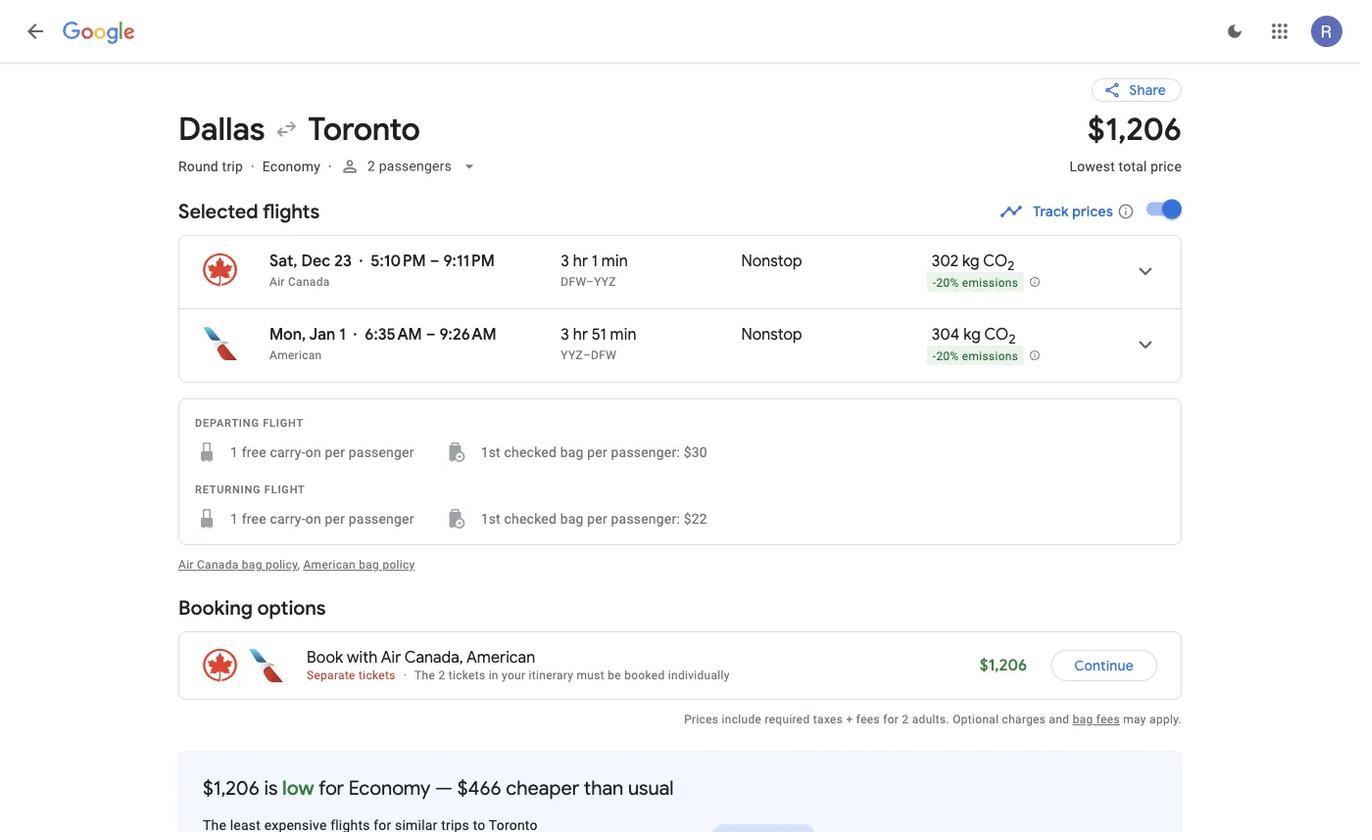 Task type: locate. For each thing, give the bounding box(es) containing it.
1 vertical spatial co
[[984, 325, 1009, 345]]

- for 304
[[933, 350, 936, 363]]

0 horizontal spatial policy
[[266, 559, 297, 572]]

1st inside first checked bag costs 22 us dollars per passenger element
[[481, 511, 501, 527]]

2 nonstop flight. element from the top
[[741, 325, 802, 348]]

1 free carry-on per passenger for 1st checked bag per passenger: $30
[[230, 444, 414, 461]]

1 fees from the left
[[856, 713, 880, 727]]

2 1 free carry-on per passenger from the top
[[230, 511, 414, 527]]

1 vertical spatial flight
[[264, 484, 305, 496]]

0 vertical spatial passenger:
[[611, 444, 680, 461]]

free down returning flight
[[242, 511, 266, 527]]

0 vertical spatial 20%
[[936, 276, 959, 290]]

1st
[[481, 444, 501, 461], [481, 511, 501, 527]]

departing
[[195, 417, 259, 429]]

0 vertical spatial checked
[[504, 444, 557, 461]]

flight right returning on the left bottom of page
[[264, 484, 305, 496]]

carry-
[[270, 444, 305, 461], [270, 511, 305, 527]]

$1,206 for $1,206 lowest total price
[[1088, 109, 1182, 149]]

dfw down 51
[[591, 349, 617, 363]]

min inside 3 hr 51 min yyz – dfw
[[610, 325, 636, 345]]

fees right + on the bottom of page
[[856, 713, 880, 727]]

charges
[[1002, 713, 1046, 727]]

prices
[[684, 713, 719, 727]]

bag fees button
[[1073, 713, 1120, 727]]

carry- for 1st checked bag per passenger: $30
[[270, 444, 305, 461]]

0 horizontal spatial $1,206
[[203, 776, 260, 801]]

0 horizontal spatial dfw
[[561, 275, 586, 289]]

3 up 3 hr 51 min yyz – dfw
[[561, 251, 569, 271]]

dfw
[[561, 275, 586, 289], [591, 349, 617, 363]]

1 policy from the left
[[266, 559, 297, 572]]

american down mon,
[[269, 349, 322, 363]]

passenger
[[349, 444, 414, 461], [349, 511, 414, 527]]

$1,206
[[1088, 109, 1182, 149], [980, 656, 1027, 676], [203, 776, 260, 801]]

dfw up 3 hr 51 min yyz – dfw
[[561, 275, 586, 289]]

2 vertical spatial american
[[467, 648, 535, 668]]

passenger for 1st checked bag per passenger: $30
[[349, 444, 414, 461]]

tickets left in
[[449, 669, 485, 683]]

1 up 51
[[592, 251, 598, 271]]

+
[[846, 713, 853, 727]]

1 -20% emissions from the top
[[933, 276, 1018, 290]]

kg
[[962, 251, 980, 271], [964, 325, 981, 345]]

hr inside 3 hr 51 min yyz – dfw
[[573, 325, 588, 345]]

2 checked from the top
[[504, 511, 557, 527]]

1 emissions from the top
[[962, 276, 1018, 290]]

list containing sat, dec 23
[[179, 236, 1181, 382]]

2 down the toronto
[[367, 158, 375, 174]]

- down 302
[[933, 276, 936, 290]]

list
[[179, 236, 1181, 382]]

kg inside "304 kg co 2"
[[964, 325, 981, 345]]

2 passengers
[[367, 158, 452, 174]]

2 -20% emissions from the top
[[933, 350, 1018, 363]]

1 vertical spatial kg
[[964, 325, 981, 345]]

3 for 3 hr 51 min
[[561, 325, 569, 345]]

yyz down 'total duration 3 hr 51 min.' element
[[561, 349, 583, 363]]

bag for 1st checked bag per passenger: $30
[[560, 444, 584, 461]]

1 horizontal spatial  image
[[354, 325, 357, 345]]

2 carry- from the top
[[270, 511, 305, 527]]

1 vertical spatial dfw
[[591, 349, 617, 363]]

kg right 302
[[962, 251, 980, 271]]

1 free from the top
[[242, 444, 266, 461]]

free for 1st checked bag per passenger: $22
[[242, 511, 266, 527]]

1 vertical spatial checked
[[504, 511, 557, 527]]

prices
[[1072, 203, 1113, 220]]

continue button
[[1051, 643, 1157, 690]]

2 3 from the top
[[561, 325, 569, 345]]

0 vertical spatial free
[[242, 444, 266, 461]]

2 fees from the left
[[1096, 713, 1120, 727]]

1 vertical spatial 1 free carry-on per passenger
[[230, 511, 414, 527]]

dfw inside 3 hr 51 min yyz – dfw
[[591, 349, 617, 363]]

 image inside the departing flight on saturday, december 23. leaves dallas/fort worth international airport at 5:10 pm on saturday, december 23 and arrives at toronto pearson international airport at 9:11 pm on saturday, december 23. element
[[359, 252, 363, 271]]

min right 51
[[610, 325, 636, 345]]

– left 9:11 pm text field
[[430, 251, 440, 271]]

3 hr 1 min dfw – yyz
[[561, 251, 628, 289]]

304 kg co 2
[[932, 325, 1016, 348]]

– left arrival time: 9:26 am. text box
[[426, 325, 436, 345]]

1 horizontal spatial economy
[[349, 776, 431, 801]]

 image
[[251, 158, 255, 174], [359, 252, 363, 271]]

flight for returning flight
[[264, 484, 305, 496]]

302 kg co 2
[[932, 251, 1015, 274]]

2 passenger: from the top
[[611, 511, 680, 527]]

2 emissions from the top
[[962, 350, 1018, 363]]

free down departing flight
[[242, 444, 266, 461]]

passenger: left $22
[[611, 511, 680, 527]]

for
[[883, 713, 899, 727], [318, 776, 344, 801]]

$1,206 inside $1,206 lowest total price
[[1088, 109, 1182, 149]]

2 tickets from the left
[[449, 669, 485, 683]]

1st for 1st checked bag per passenger: $22
[[481, 511, 501, 527]]

1 right 'jan'
[[339, 325, 346, 345]]

2
[[367, 158, 375, 174], [1008, 257, 1015, 274], [1009, 331, 1016, 348], [438, 669, 445, 683], [902, 713, 909, 727]]

0 horizontal spatial yyz
[[561, 349, 583, 363]]

1 vertical spatial free
[[242, 511, 266, 527]]

economy left —
[[349, 776, 431, 801]]

0 horizontal spatial canada
[[197, 559, 239, 572]]

1 horizontal spatial canada
[[288, 275, 330, 289]]

on for 1st checked bag per passenger: $22
[[305, 511, 321, 527]]

checked
[[504, 444, 557, 461], [504, 511, 557, 527]]

– up 51
[[586, 275, 594, 289]]

6:35 am
[[365, 325, 422, 345]]

separate tickets
[[307, 669, 396, 683]]

2 inside "304 kg co 2"
[[1009, 331, 1016, 348]]

policy up options
[[266, 559, 297, 572]]

on for 1st checked bag per passenger: $30
[[305, 444, 321, 461]]

policy up book with air canada, american
[[383, 559, 415, 572]]

main content containing dallas
[[178, 63, 1200, 833]]

fees left may
[[1096, 713, 1120, 727]]

$30
[[684, 444, 707, 461]]

0 vertical spatial nonstop
[[741, 251, 802, 271]]

toronto
[[308, 109, 420, 149]]

1 vertical spatial -20% emissions
[[933, 350, 1018, 363]]

20% down the 304
[[936, 350, 959, 363]]

1st inside 'first checked bag costs 30 us dollars per passenger' element
[[481, 444, 501, 461]]

2 passenger from the top
[[349, 511, 414, 527]]

1 vertical spatial emissions
[[962, 350, 1018, 363]]

0 vertical spatial min
[[601, 251, 628, 271]]

0 vertical spatial 3
[[561, 251, 569, 271]]

0 vertical spatial 1st
[[481, 444, 501, 461]]

-20% emissions down "304 kg co 2"
[[933, 350, 1018, 363]]

yyz
[[594, 275, 616, 289], [561, 349, 583, 363]]

2 inside 2 passengers popup button
[[367, 158, 375, 174]]

canada down sat, dec 23
[[288, 275, 330, 289]]

1 vertical spatial 3
[[561, 325, 569, 345]]

1 horizontal spatial air
[[269, 275, 285, 289]]

total
[[1119, 158, 1147, 174]]

20%
[[936, 276, 959, 290], [936, 350, 959, 363]]

1 nonstop from the top
[[741, 251, 802, 271]]

1 vertical spatial canada
[[197, 559, 239, 572]]

emissions down 302 kg co 2
[[962, 276, 1018, 290]]

co right the 304
[[984, 325, 1009, 345]]

1 nonstop flight. element from the top
[[741, 251, 802, 274]]

list inside main content
[[179, 236, 1181, 382]]

nonstop flight. element
[[741, 251, 802, 274], [741, 325, 802, 348]]

emissions for 302 kg co
[[962, 276, 1018, 290]]

dallas
[[178, 109, 265, 149]]

canada up booking
[[197, 559, 239, 572]]

co inside 302 kg co 2
[[983, 251, 1008, 271]]

0 vertical spatial nonstop flight. element
[[741, 251, 802, 274]]

checked down 'first checked bag costs 30 us dollars per passenger' element
[[504, 511, 557, 527]]

1 free carry-on per passenger for 1st checked bag per passenger: $22
[[230, 511, 414, 527]]

2 right the 304
[[1009, 331, 1016, 348]]

nonstop for 3 hr 1 min
[[741, 251, 802, 271]]

1 vertical spatial passenger
[[349, 511, 414, 527]]

passenger for 1st checked bag per passenger: $22
[[349, 511, 414, 527]]

0 horizontal spatial for
[[318, 776, 344, 801]]

1 horizontal spatial policy
[[383, 559, 415, 572]]

1 vertical spatial air
[[178, 559, 194, 572]]

1 free carry-on per passenger up ,
[[230, 511, 414, 527]]

bag up first checked bag costs 22 us dollars per passenger element
[[560, 444, 584, 461]]

$1,206 up 'total'
[[1088, 109, 1182, 149]]

flight details. return flight on monday, january 1. leaves toronto pearson international airport at 6:35 am on monday, january 1 and arrives at dallas/fort worth international airport at 9:26 am on monday, january 1. image
[[1122, 321, 1169, 368]]

6:35 am – 9:26 am
[[365, 325, 497, 345]]

1 - from the top
[[933, 276, 936, 290]]

1 horizontal spatial fees
[[1096, 713, 1120, 727]]

Arrival time: 9:26 AM. text field
[[439, 325, 497, 345]]

None text field
[[1070, 109, 1182, 192]]

2 1st from the top
[[481, 511, 501, 527]]

sat,
[[269, 251, 298, 271]]

2 right 302
[[1008, 257, 1015, 274]]

1 checked from the top
[[504, 444, 557, 461]]

passenger: left $30 at the bottom of page
[[611, 444, 680, 461]]

1 free carry-on per passenger down departing flight
[[230, 444, 414, 461]]

1 vertical spatial 20%
[[936, 350, 959, 363]]

1 passenger: from the top
[[611, 444, 680, 461]]

 image right the trip
[[251, 158, 255, 174]]

2 - from the top
[[933, 350, 936, 363]]

302
[[932, 251, 959, 271]]

first checked bag costs 30 us dollars per passenger element
[[446, 441, 707, 465]]

continue
[[1074, 658, 1134, 675]]

0 vertical spatial  image
[[251, 158, 255, 174]]

hr up 3 hr 51 min yyz – dfw
[[573, 251, 588, 271]]

1 vertical spatial carry-
[[270, 511, 305, 527]]

1 vertical spatial  image
[[359, 252, 363, 271]]

booking
[[178, 596, 253, 621]]

co right 302
[[983, 251, 1008, 271]]

1 vertical spatial min
[[610, 325, 636, 345]]

for left adults.
[[883, 713, 899, 727]]

1 horizontal spatial  image
[[359, 252, 363, 271]]

1 1st from the top
[[481, 444, 501, 461]]

air right with
[[381, 648, 401, 668]]

2 20% from the top
[[936, 350, 959, 363]]

1 vertical spatial on
[[305, 511, 321, 527]]

0 vertical spatial flight
[[263, 417, 304, 429]]

0 vertical spatial yyz
[[594, 275, 616, 289]]

0 horizontal spatial  image
[[251, 158, 255, 174]]

 image
[[328, 158, 332, 174], [354, 325, 357, 345]]

mon, jan 1
[[269, 325, 346, 345]]

fees
[[856, 713, 880, 727], [1096, 713, 1120, 727]]

1 vertical spatial -
[[933, 350, 936, 363]]

1 tickets from the left
[[359, 669, 396, 683]]

0 vertical spatial for
[[883, 713, 899, 727]]

0 horizontal spatial  image
[[328, 158, 332, 174]]

bag right the and
[[1073, 713, 1093, 727]]

optional
[[953, 713, 999, 727]]

 image down the toronto
[[328, 158, 332, 174]]

hr for 1
[[573, 251, 588, 271]]

1 horizontal spatial for
[[883, 713, 899, 727]]

1 horizontal spatial dfw
[[591, 349, 617, 363]]

Dallas to Toronto and back text field
[[178, 109, 1046, 149]]

tickets down with
[[359, 669, 396, 683]]

0 vertical spatial $1,206
[[1088, 109, 1182, 149]]

air for air canada
[[269, 275, 285, 289]]

0 horizontal spatial tickets
[[359, 669, 396, 683]]

$1,206 up charges
[[980, 656, 1027, 676]]

2 hr from the top
[[573, 325, 588, 345]]

the 2 tickets in your itinerary must be booked individually
[[415, 669, 730, 683]]

1 vertical spatial yyz
[[561, 349, 583, 363]]

2 passengers button
[[332, 143, 487, 190]]

1 hr from the top
[[573, 251, 588, 271]]

0 vertical spatial carry-
[[270, 444, 305, 461]]

policy
[[266, 559, 297, 572], [383, 559, 415, 572]]

emissions down "304 kg co 2"
[[962, 350, 1018, 363]]

bag down 'first checked bag costs 30 us dollars per passenger' element
[[560, 511, 584, 527]]

hr left 51
[[573, 325, 588, 345]]

1 horizontal spatial yyz
[[594, 275, 616, 289]]

$1,206 left the is
[[203, 776, 260, 801]]

bag up booking options
[[242, 559, 262, 572]]

air down sat,
[[269, 275, 285, 289]]

canada,
[[404, 648, 463, 668]]

 image inside return flight on monday, january 1. leaves toronto pearson international airport at 6:35 am on monday, january 1 and arrives at dallas/fort worth international airport at 9:26 am on monday, january 1. element
[[354, 325, 357, 345]]

canada
[[288, 275, 330, 289], [197, 559, 239, 572]]

2 horizontal spatial air
[[381, 648, 401, 668]]

2 nonstop from the top
[[741, 325, 802, 345]]

be
[[608, 669, 621, 683]]

checked up first checked bag costs 22 us dollars per passenger element
[[504, 444, 557, 461]]

3 left 51
[[561, 325, 569, 345]]

0 horizontal spatial air
[[178, 559, 194, 572]]

-
[[933, 276, 936, 290], [933, 350, 936, 363]]

book
[[307, 648, 343, 668]]

min
[[601, 251, 628, 271], [610, 325, 636, 345]]

 image right "23"
[[359, 252, 363, 271]]

 image right 'jan'
[[354, 325, 357, 345]]

for right low on the bottom left of the page
[[318, 776, 344, 801]]

20% down 302
[[936, 276, 959, 290]]

nonstop
[[741, 251, 802, 271], [741, 325, 802, 345]]

min up 51
[[601, 251, 628, 271]]

yyz down total duration 3 hr 1 min. element
[[594, 275, 616, 289]]

usual
[[628, 776, 674, 801]]

2 policy from the left
[[383, 559, 415, 572]]

3 inside 3 hr 51 min yyz – dfw
[[561, 325, 569, 345]]

passenger: inside first checked bag costs 22 us dollars per passenger element
[[611, 511, 680, 527]]

0 vertical spatial kg
[[962, 251, 980, 271]]

1 20% from the top
[[936, 276, 959, 290]]

dfw inside 3 hr 1 min dfw – yyz
[[561, 275, 586, 289]]

hr inside 3 hr 1 min dfw – yyz
[[573, 251, 588, 271]]

1 passenger from the top
[[349, 444, 414, 461]]

3 hr 51 min yyz – dfw
[[561, 325, 636, 363]]

1 down returning on the left bottom of page
[[230, 511, 238, 527]]

0 vertical spatial air
[[269, 275, 285, 289]]

0 vertical spatial canada
[[288, 275, 330, 289]]

3
[[561, 251, 569, 271], [561, 325, 569, 345]]

carry- down departing flight
[[270, 444, 305, 461]]

3 inside 3 hr 1 min dfw – yyz
[[561, 251, 569, 271]]

american up in
[[467, 648, 535, 668]]

1 vertical spatial passenger:
[[611, 511, 680, 527]]

-20% emissions down 302 kg co 2
[[933, 276, 1018, 290]]

Departure time: 5:10 PM. text field
[[371, 251, 426, 271]]

0 vertical spatial dfw
[[561, 275, 586, 289]]

1 horizontal spatial $1,206
[[980, 656, 1027, 676]]

may
[[1123, 713, 1146, 727]]

checked for 1st checked bag per passenger: $30
[[504, 444, 557, 461]]

kg inside 302 kg co 2
[[962, 251, 980, 271]]

nonstop flight. element for 3 hr 51 min
[[741, 325, 802, 348]]

0 vertical spatial -
[[933, 276, 936, 290]]

co for 302 kg co
[[983, 251, 1008, 271]]

return flight on monday, january 1. leaves toronto pearson international airport at 6:35 am on monday, january 1 and arrives at dallas/fort worth international airport at 9:26 am on monday, january 1. element
[[269, 325, 497, 345]]

1
[[592, 251, 598, 271], [339, 325, 346, 345], [230, 444, 238, 461], [230, 511, 238, 527]]

carry- for 1st checked bag per passenger: $22
[[270, 511, 305, 527]]

2 horizontal spatial $1,206
[[1088, 109, 1182, 149]]

0 vertical spatial emissions
[[962, 276, 1018, 290]]

-20% emissions
[[933, 276, 1018, 290], [933, 350, 1018, 363]]

1 vertical spatial nonstop
[[741, 325, 802, 345]]

dec
[[301, 251, 331, 271]]

flight right departing
[[263, 417, 304, 429]]

1 3 from the top
[[561, 251, 569, 271]]

0 vertical spatial passenger
[[349, 444, 414, 461]]

1 carry- from the top
[[270, 444, 305, 461]]

separate
[[307, 669, 356, 683]]

main content
[[178, 63, 1200, 833]]

– down 'total duration 3 hr 51 min.' element
[[583, 349, 591, 363]]

0 vertical spatial economy
[[262, 158, 320, 174]]

canada for air canada
[[288, 275, 330, 289]]

1 horizontal spatial tickets
[[449, 669, 485, 683]]

1 1 free carry-on per passenger from the top
[[230, 444, 414, 461]]

2 vertical spatial $1,206
[[203, 776, 260, 801]]

passenger: inside 'first checked bag costs 30 us dollars per passenger' element
[[611, 444, 680, 461]]

co inside "304 kg co 2"
[[984, 325, 1009, 345]]

1 vertical spatial $1,206
[[980, 656, 1027, 676]]

- down the 304
[[933, 350, 936, 363]]

1 vertical spatial  image
[[354, 325, 357, 345]]

min inside 3 hr 1 min dfw – yyz
[[601, 251, 628, 271]]

must
[[577, 669, 605, 683]]

– inside 3 hr 51 min yyz – dfw
[[583, 349, 591, 363]]

0 vertical spatial hr
[[573, 251, 588, 271]]

2 free from the top
[[242, 511, 266, 527]]

selected
[[178, 199, 258, 224]]

0 vertical spatial -20% emissions
[[933, 276, 1018, 290]]

passenger: for $22
[[611, 511, 680, 527]]

1 vertical spatial nonstop flight. element
[[741, 325, 802, 348]]

american
[[269, 349, 322, 363], [303, 559, 356, 572], [467, 648, 535, 668]]

total duration 3 hr 1 min. element
[[561, 251, 741, 274]]

kg right the 304
[[964, 325, 981, 345]]

3 for 3 hr 1 min
[[561, 251, 569, 271]]

1 vertical spatial hr
[[573, 325, 588, 345]]

1 vertical spatial 1st
[[481, 511, 501, 527]]

$1,206 for $1,206
[[980, 656, 1027, 676]]

on
[[305, 444, 321, 461], [305, 511, 321, 527]]

total duration 3 hr 51 min. element
[[561, 325, 741, 348]]

round
[[178, 158, 218, 174]]

economy up flights
[[262, 158, 320, 174]]

co
[[983, 251, 1008, 271], [984, 325, 1009, 345]]

1 on from the top
[[305, 444, 321, 461]]

2 on from the top
[[305, 511, 321, 527]]

jan
[[309, 325, 336, 345]]

0 horizontal spatial fees
[[856, 713, 880, 727]]

0 vertical spatial on
[[305, 444, 321, 461]]

20% for 304
[[936, 350, 959, 363]]

learn more about tracked prices image
[[1117, 203, 1135, 220]]

Arrival time: 9:11 PM. text field
[[443, 251, 495, 271]]

options
[[257, 596, 326, 621]]

air up booking
[[178, 559, 194, 572]]

american right ,
[[303, 559, 356, 572]]

canada inside list
[[288, 275, 330, 289]]

track prices
[[1033, 203, 1113, 220]]

carry- up 'air canada bag policy , american bag policy'
[[270, 511, 305, 527]]

0 vertical spatial co
[[983, 251, 1008, 271]]

0 vertical spatial 1 free carry-on per passenger
[[230, 444, 414, 461]]

flight
[[263, 417, 304, 429], [264, 484, 305, 496]]

bag
[[560, 444, 584, 461], [560, 511, 584, 527], [242, 559, 262, 572], [359, 559, 379, 572], [1073, 713, 1093, 727]]

emissions
[[962, 276, 1018, 290], [962, 350, 1018, 363]]

checked for 1st checked bag per passenger: $22
[[504, 511, 557, 527]]

yyz inside 3 hr 1 min dfw – yyz
[[594, 275, 616, 289]]



Task type: describe. For each thing, give the bounding box(es) containing it.
include
[[722, 713, 762, 727]]

low
[[282, 776, 314, 801]]

1st checked bag per passenger: $30
[[481, 444, 707, 461]]

your
[[502, 669, 526, 683]]

0 horizontal spatial economy
[[262, 158, 320, 174]]

none text field containing $1,206
[[1070, 109, 1182, 192]]

—
[[435, 776, 453, 801]]

kg for 304
[[964, 325, 981, 345]]

bag for air canada bag policy , american bag policy
[[242, 559, 262, 572]]

go back image
[[24, 20, 47, 43]]

5:10 pm
[[371, 251, 426, 271]]

air for air canada bag policy , american bag policy
[[178, 559, 194, 572]]

9:11 pm
[[443, 251, 495, 271]]

2 right the
[[438, 669, 445, 683]]

1st checked bag per passenger: $22
[[481, 511, 707, 527]]

nonstop for 3 hr 51 min
[[741, 325, 802, 345]]

bag for 1st checked bag per passenger: $22
[[560, 511, 584, 527]]

and
[[1049, 713, 1070, 727]]

,
[[297, 559, 300, 572]]

than
[[584, 776, 624, 801]]

emissions for 304 kg co
[[962, 350, 1018, 363]]

air canada bag policy , american bag policy
[[178, 559, 415, 572]]

booking options
[[178, 596, 326, 621]]

mon,
[[269, 325, 306, 345]]

loading results progress bar
[[0, 63, 1360, 67]]

$1,206 is low for economy — $466 cheaper than usual
[[203, 776, 674, 801]]

2 inside 302 kg co 2
[[1008, 257, 1015, 274]]

adults.
[[912, 713, 950, 727]]

$1,206 lowest total price
[[1070, 109, 1182, 174]]

canada for air canada bag policy , american bag policy
[[197, 559, 239, 572]]

taxes
[[813, 713, 843, 727]]

required
[[765, 713, 810, 727]]

cheaper
[[506, 776, 579, 801]]

returning
[[195, 484, 261, 496]]

trip
[[222, 158, 243, 174]]

1206 us dollars element
[[1088, 109, 1182, 149]]

1 down departing
[[230, 444, 238, 461]]

booked
[[624, 669, 665, 683]]

$22
[[684, 511, 707, 527]]

passenger: for $30
[[611, 444, 680, 461]]

passengers
[[379, 158, 452, 174]]

itinerary
[[529, 669, 574, 683]]

free for 1st checked bag per passenger: $30
[[242, 444, 266, 461]]

first checked bag costs 22 us dollars per passenger element
[[446, 508, 707, 531]]

in
[[489, 669, 499, 683]]

round trip
[[178, 158, 243, 174]]

flight for departing flight
[[263, 417, 304, 429]]

apply.
[[1150, 713, 1182, 727]]

lowest
[[1070, 158, 1115, 174]]

book with air canada, american
[[307, 648, 535, 668]]

hr for 51
[[573, 325, 588, 345]]

share
[[1129, 81, 1166, 99]]

1 inside 3 hr 1 min dfw – yyz
[[592, 251, 598, 271]]

share button
[[1092, 78, 1182, 102]]

1 vertical spatial for
[[318, 776, 344, 801]]

min for 3 hr 51 min
[[610, 325, 636, 345]]

5:10 pm – 9:11 pm
[[371, 251, 495, 271]]

flight details. departing flight on saturday, december 23. leaves dallas/fort worth international airport at 5:10 pm on saturday, december 23 and arrives at toronto pearson international airport at 9:11 pm on saturday, december 23. image
[[1122, 248, 1169, 295]]

change appearance image
[[1211, 8, 1258, 55]]

Departure time: 6:35 AM. text field
[[365, 325, 422, 345]]

0 vertical spatial  image
[[328, 158, 332, 174]]

the
[[415, 669, 435, 683]]

– inside 3 hr 1 min dfw – yyz
[[586, 275, 594, 289]]

price
[[1151, 158, 1182, 174]]

 image for round trip
[[251, 158, 255, 174]]

track
[[1033, 203, 1069, 220]]

individually
[[668, 669, 730, 683]]

$1,206 for $1,206 is low for economy — $466 cheaper than usual
[[203, 776, 260, 801]]

with
[[347, 648, 378, 668]]

304
[[932, 325, 960, 345]]

23
[[334, 251, 352, 271]]

american bag policy link
[[303, 559, 415, 572]]

1206 US dollars text field
[[980, 656, 1027, 676]]

1 vertical spatial american
[[303, 559, 356, 572]]

min for 3 hr 1 min
[[601, 251, 628, 271]]

1st for 1st checked bag per passenger: $30
[[481, 444, 501, 461]]

51
[[592, 325, 606, 345]]

0 vertical spatial american
[[269, 349, 322, 363]]

 image for sat, dec 23
[[359, 252, 363, 271]]

prices include required taxes + fees for 2 adults. optional charges and bag fees may apply.
[[684, 713, 1182, 727]]

is
[[264, 776, 278, 801]]

1 vertical spatial economy
[[349, 776, 431, 801]]

departing flight on saturday, december 23. leaves dallas/fort worth international airport at 5:10 pm on saturday, december 23 and arrives at toronto pearson international airport at 9:11 pm on saturday, december 23. element
[[269, 251, 495, 271]]

-20% emissions for 304
[[933, 350, 1018, 363]]

selected flights
[[178, 199, 320, 224]]

2 vertical spatial air
[[381, 648, 401, 668]]

yyz inside 3 hr 51 min yyz – dfw
[[561, 349, 583, 363]]

returning flight
[[195, 484, 305, 496]]

air canada
[[269, 275, 330, 289]]

-20% emissions for 302
[[933, 276, 1018, 290]]

9:26 am
[[439, 325, 497, 345]]

co for 304 kg co
[[984, 325, 1009, 345]]

departing flight
[[195, 417, 304, 429]]

kg for 302
[[962, 251, 980, 271]]

- for 302
[[933, 276, 936, 290]]

bag right ,
[[359, 559, 379, 572]]

20% for 302
[[936, 276, 959, 290]]

sat, dec 23
[[269, 251, 352, 271]]

2 left adults.
[[902, 713, 909, 727]]

nonstop flight. element for 3 hr 1 min
[[741, 251, 802, 274]]

flights
[[263, 199, 320, 224]]

$466
[[457, 776, 501, 801]]

air canada bag policy link
[[178, 559, 297, 572]]



Task type: vqa. For each thing, say whether or not it's contained in the screenshot.
passenger related to 1st checked bag per passenger: $30
yes



